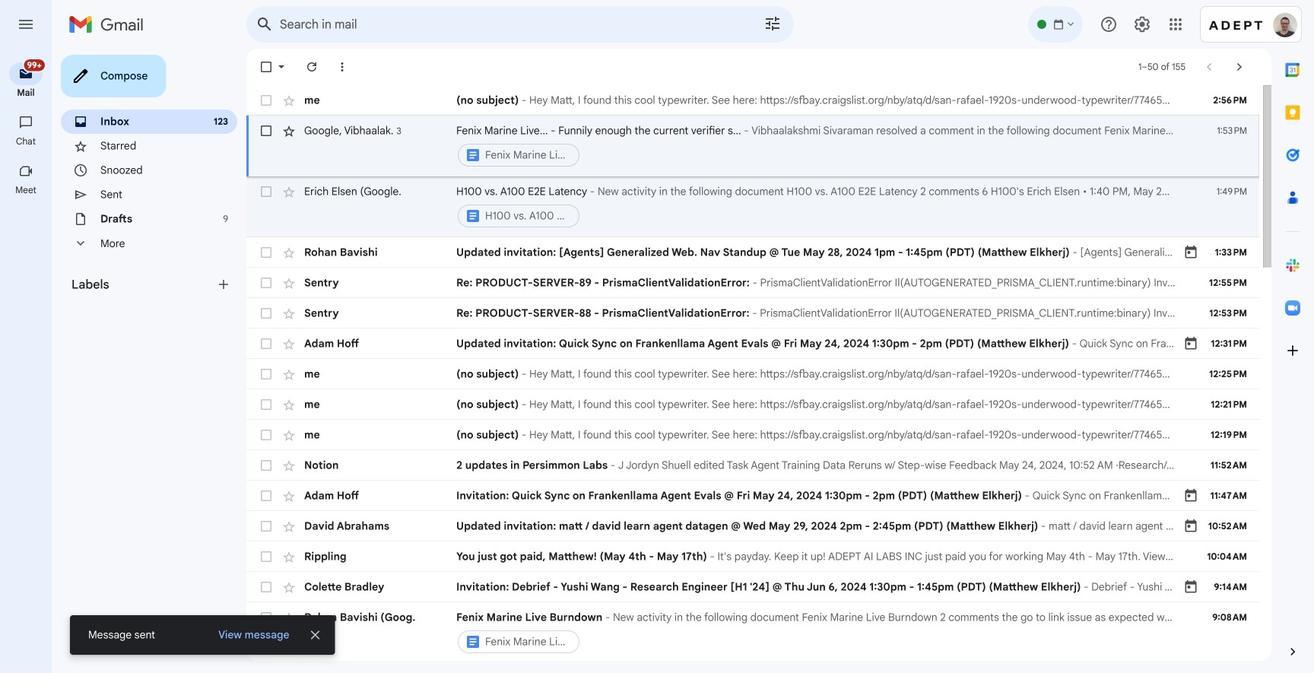 Task type: locate. For each thing, give the bounding box(es) containing it.
heading
[[0, 87, 52, 99], [0, 135, 52, 148], [0, 184, 52, 196], [72, 277, 216, 292]]

calendar event image for 7th row from the top
[[1184, 336, 1199, 352]]

more email options image
[[335, 59, 350, 75]]

14 row from the top
[[247, 542, 1260, 572]]

row
[[247, 85, 1260, 116], [247, 116, 1260, 177], [247, 177, 1260, 237], [247, 237, 1260, 268], [247, 268, 1260, 298], [247, 298, 1260, 329], [247, 329, 1260, 359], [247, 359, 1260, 390], [247, 390, 1260, 420], [247, 420, 1260, 450], [247, 450, 1260, 481], [247, 481, 1260, 511], [247, 511, 1260, 542], [247, 542, 1260, 572], [247, 572, 1260, 603], [247, 603, 1260, 663]]

calendar event image
[[1184, 580, 1199, 595]]

6 row from the top
[[247, 298, 1260, 329]]

2 vertical spatial cell
[[457, 610, 1184, 656]]

4 calendar event image from the top
[[1184, 519, 1199, 534]]

calendar event image for 13th row from the top of the page
[[1184, 519, 1199, 534]]

refresh image
[[304, 59, 320, 75]]

1 vertical spatial cell
[[457, 184, 1184, 230]]

tab list
[[1272, 49, 1315, 619]]

support image
[[1100, 15, 1119, 33]]

3 cell from the top
[[457, 610, 1184, 656]]

navigation
[[0, 49, 53, 673]]

3 row from the top
[[247, 177, 1260, 237]]

0 vertical spatial cell
[[457, 123, 1184, 169]]

None checkbox
[[259, 123, 274, 138], [259, 580, 274, 595], [259, 123, 274, 138], [259, 580, 274, 595]]

search in mail image
[[251, 11, 278, 38]]

alert
[[24, 35, 1290, 655]]

1 calendar event image from the top
[[1184, 245, 1199, 260]]

settings image
[[1134, 15, 1152, 33]]

10 row from the top
[[247, 420, 1260, 450]]

calendar event image for 13th row from the bottom of the page
[[1184, 245, 1199, 260]]

older image
[[1233, 59, 1248, 75]]

cell
[[457, 123, 1184, 169], [457, 184, 1184, 230], [457, 610, 1184, 656]]

None checkbox
[[259, 59, 274, 75], [259, 93, 274, 108], [259, 610, 274, 625], [259, 59, 274, 75], [259, 93, 274, 108], [259, 610, 274, 625]]

calendar event image for 12th row from the top
[[1184, 488, 1199, 504]]

1 row from the top
[[247, 85, 1260, 116]]

16 row from the top
[[247, 603, 1260, 663]]

2 calendar event image from the top
[[1184, 336, 1199, 352]]

calendar event image
[[1184, 245, 1199, 260], [1184, 336, 1199, 352], [1184, 488, 1199, 504], [1184, 519, 1199, 534]]

Search in mail text field
[[280, 17, 721, 32]]

12 row from the top
[[247, 481, 1260, 511]]

5 row from the top
[[247, 268, 1260, 298]]

advanced search options image
[[758, 8, 788, 39]]

3 calendar event image from the top
[[1184, 488, 1199, 504]]

15 row from the top
[[247, 572, 1260, 603]]



Task type: describe. For each thing, give the bounding box(es) containing it.
gmail image
[[68, 9, 151, 40]]

9 row from the top
[[247, 390, 1260, 420]]

main menu image
[[17, 15, 35, 33]]

11 row from the top
[[247, 450, 1260, 481]]

1 cell from the top
[[457, 123, 1184, 169]]

Search in mail search field
[[247, 6, 794, 43]]

2 cell from the top
[[457, 184, 1184, 230]]

2 row from the top
[[247, 116, 1260, 177]]

4 row from the top
[[247, 237, 1260, 268]]

8 row from the top
[[247, 359, 1260, 390]]

7 row from the top
[[247, 329, 1260, 359]]

13 row from the top
[[247, 511, 1260, 542]]



Task type: vqa. For each thing, say whether or not it's contained in the screenshot.
Calendar event icon corresponding to 10th row from the bottom of the page
yes



